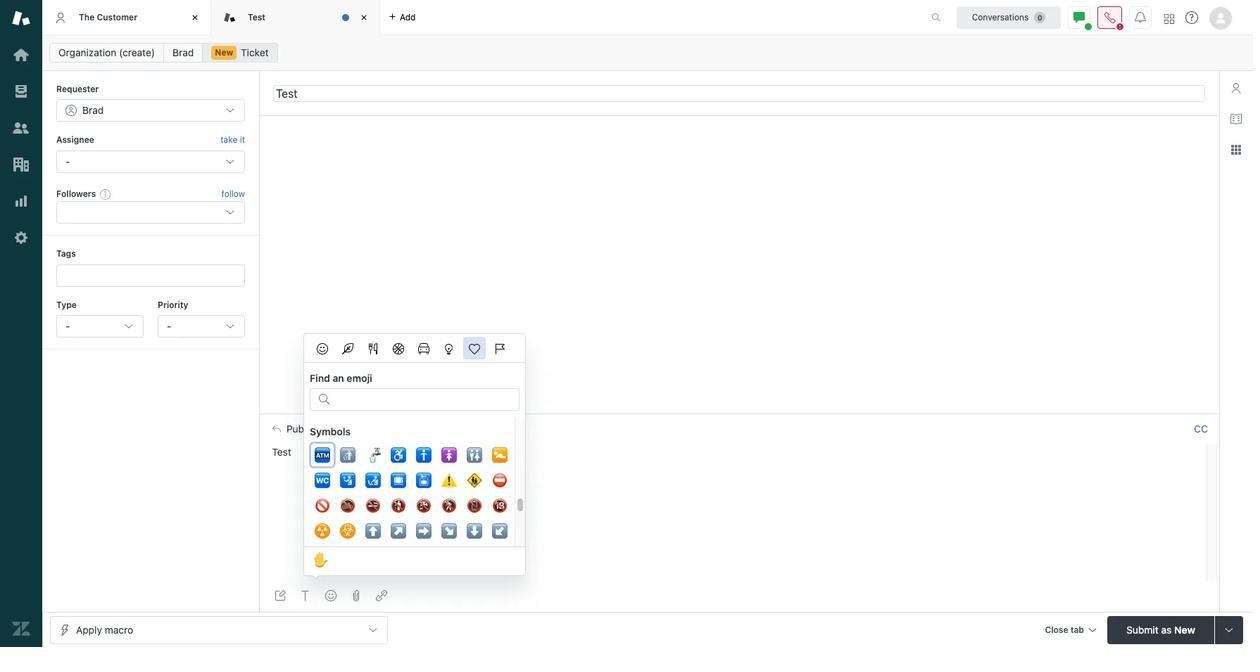 Task type: vqa. For each thing, say whether or not it's contained in the screenshot.
07:00) related to Translation
no



Task type: describe. For each thing, give the bounding box(es) containing it.
the customer tab
[[42, 0, 211, 35]]

zendesk support image
[[12, 9, 30, 27]]

test inside tab
[[248, 12, 266, 22]]

get started image
[[12, 46, 30, 64]]

take it
[[221, 135, 245, 145]]

🚯️
[[391, 496, 406, 517]]

an
[[333, 373, 344, 384]]

admin image
[[12, 229, 30, 247]]

Public reply composer text field
[[266, 444, 1203, 474]]

- button for type
[[56, 315, 144, 338]]

Subject field
[[273, 85, 1206, 102]]

🛃️
[[365, 471, 381, 492]]

add attachment image
[[351, 591, 362, 602]]

🚰️
[[365, 446, 381, 466]]

format text image
[[300, 591, 311, 602]]

new inside the secondary element
[[215, 47, 233, 58]]

🚭️
[[365, 496, 381, 517]]

zendesk image
[[12, 620, 30, 639]]

take
[[221, 135, 238, 145]]

emoji
[[347, 373, 372, 384]]

🚫️
[[315, 496, 330, 517]]

🛄️
[[391, 471, 406, 492]]

the customer
[[79, 12, 137, 22]]

🚹️
[[416, 446, 432, 466]]

organization
[[58, 46, 116, 58]]

customer context image
[[1231, 82, 1242, 94]]

the
[[79, 12, 95, 22]]

🚸️
[[467, 471, 482, 492]]

🛅️
[[416, 471, 432, 492]]

🚳️
[[340, 496, 356, 517]]

⚠️
[[442, 471, 457, 492]]

tags
[[56, 249, 76, 259]]

⬇️
[[467, 522, 482, 542]]

➡️
[[416, 522, 432, 542]]

🚷️
[[442, 496, 457, 517]]

↙️
[[492, 522, 508, 542]]

✋
[[313, 551, 329, 571]]

🔞️
[[492, 496, 508, 517]]

priority
[[158, 300, 188, 310]]

customers image
[[12, 119, 30, 137]]

symbols
[[310, 426, 351, 438]]

it
[[240, 135, 245, 145]]

Find an emoji field
[[336, 389, 511, 408]]

follow button
[[222, 188, 245, 201]]

⛔️
[[492, 471, 508, 492]]

⛔️ 🚫️
[[315, 471, 508, 517]]

organization (create)
[[58, 46, 155, 58]]

apps image
[[1231, 144, 1242, 156]]

🔞️ ☢️
[[315, 496, 508, 542]]

cc button
[[1194, 423, 1208, 436]]

1 horizontal spatial new
[[1175, 624, 1196, 636]]

test tab
[[211, 0, 380, 35]]

new link
[[202, 43, 278, 63]]

🚾️
[[315, 471, 330, 492]]

reporting image
[[12, 192, 30, 211]]

test inside public reply composer text field
[[272, 446, 291, 458]]

views image
[[12, 82, 30, 101]]



Task type: locate. For each thing, give the bounding box(es) containing it.
as
[[1161, 624, 1172, 636]]

✋ button
[[310, 549, 332, 575]]

0 horizontal spatial test
[[248, 12, 266, 22]]

- down type
[[65, 320, 70, 332]]

new
[[215, 47, 233, 58], [1175, 624, 1196, 636]]

1 - from the left
[[65, 320, 70, 332]]

0 vertical spatial new
[[215, 47, 233, 58]]

test left 🏧️
[[272, 446, 291, 458]]

1 horizontal spatial - button
[[158, 315, 245, 338]]

- down priority
[[167, 320, 171, 332]]

🚱️
[[416, 496, 432, 517]]

find an emoji
[[310, 373, 372, 384]]

🚮️
[[340, 446, 356, 466]]

close image
[[188, 11, 202, 25]]

- button down priority
[[158, 315, 245, 338]]

↗️
[[391, 522, 406, 542]]

0 horizontal spatial - button
[[56, 315, 144, 338]]

follow
[[222, 189, 245, 199]]

customer
[[97, 12, 137, 22]]

1 vertical spatial new
[[1175, 624, 1196, 636]]

cc
[[1194, 423, 1208, 435]]

0 horizontal spatial -
[[65, 320, 70, 332]]

↘️
[[442, 522, 457, 542]]

organization (create) button
[[49, 43, 164, 63]]

🚻️
[[467, 446, 482, 466]]

conversations
[[972, 12, 1029, 22]]

insert emojis image
[[325, 591, 337, 602]]

(create)
[[119, 46, 155, 58]]

🚼️ 🚾️
[[315, 446, 508, 492]]

1 - button from the left
[[56, 315, 144, 338]]

submit as new
[[1127, 624, 1196, 636]]

find
[[310, 373, 330, 384]]

- for priority
[[167, 320, 171, 332]]

get help image
[[1186, 11, 1198, 24]]

♿️
[[391, 446, 406, 466]]

0 horizontal spatial new
[[215, 47, 233, 58]]

2 - from the left
[[167, 320, 171, 332]]

assignee
[[56, 135, 94, 145]]

draft mode image
[[275, 591, 286, 602]]

☣️
[[340, 522, 356, 542]]

⬆️
[[365, 522, 381, 542]]

conversations button
[[957, 6, 1061, 29]]

1 horizontal spatial test
[[272, 446, 291, 458]]

test up new link
[[248, 12, 266, 22]]

-
[[65, 320, 70, 332], [167, 320, 171, 332]]

submit
[[1127, 624, 1159, 636]]

main element
[[0, 0, 42, 648]]

new right brad
[[215, 47, 233, 58]]

brad
[[173, 46, 194, 58]]

add link (cmd k) image
[[376, 591, 387, 602]]

1 vertical spatial test
[[272, 446, 291, 458]]

- button for priority
[[158, 315, 245, 338]]

🛂️
[[340, 471, 356, 492]]

- button down type
[[56, 315, 144, 338]]

☢️
[[315, 522, 330, 542]]

secondary element
[[42, 39, 1253, 67]]

test
[[248, 12, 266, 22], [272, 446, 291, 458]]

🏧️
[[315, 446, 330, 466]]

- for type
[[65, 320, 70, 332]]

type
[[56, 300, 77, 310]]

close image
[[357, 11, 371, 25]]

2 - button from the left
[[158, 315, 245, 338]]

brad link
[[163, 43, 203, 63]]

📵️
[[467, 496, 482, 517]]

0 vertical spatial test
[[248, 12, 266, 22]]

1 horizontal spatial -
[[167, 320, 171, 332]]

- button
[[56, 315, 144, 338], [158, 315, 245, 338]]

knowledge image
[[1231, 113, 1242, 125]]

🚼️
[[492, 446, 508, 466]]

organizations image
[[12, 156, 30, 174]]

new right as
[[1175, 624, 1196, 636]]

🚺️
[[442, 446, 457, 466]]

zendesk products image
[[1165, 14, 1175, 24]]

tabs tab list
[[42, 0, 917, 35]]

take it button
[[221, 133, 245, 148]]



